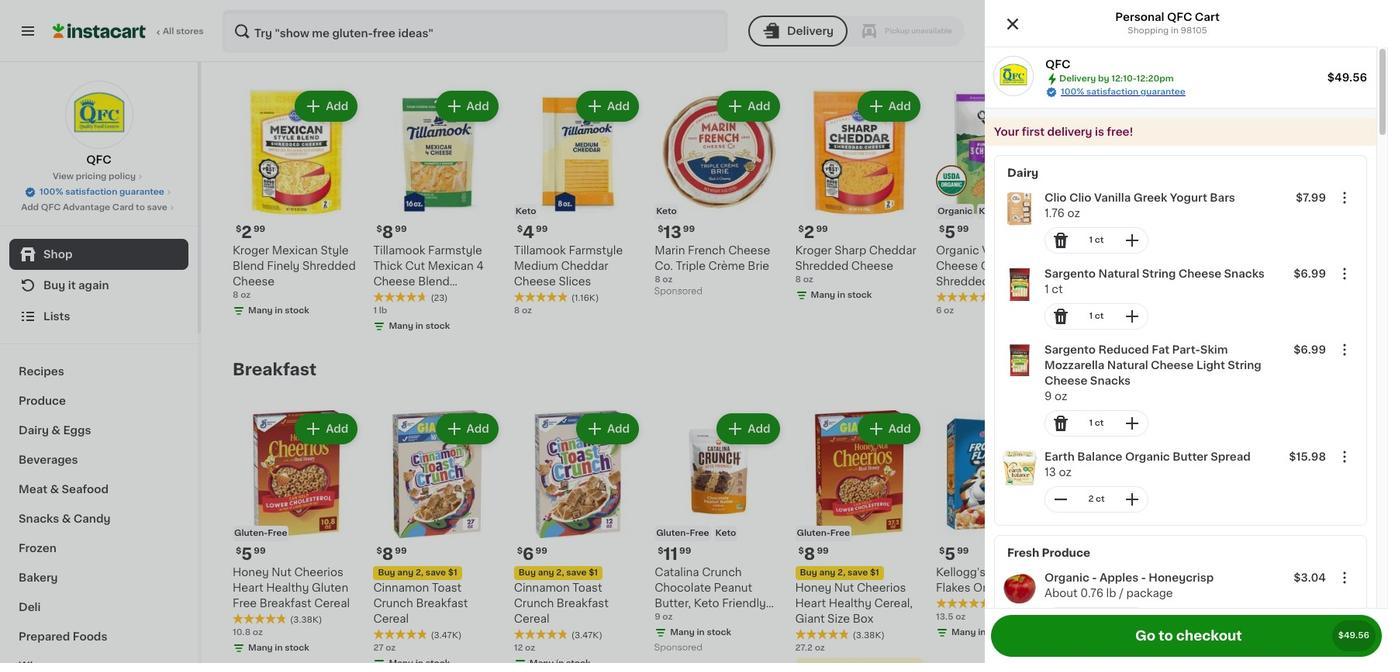 Task type: describe. For each thing, give the bounding box(es) containing it.
99 inside $ 11 99
[[680, 547, 691, 555]]

reduced
[[1099, 344, 1149, 355]]

(1.03k)
[[994, 600, 1024, 609]]

ct for natural
[[1095, 312, 1104, 320]]

crunch inside the catalina crunch chocolate peanut butter, keto friendly cereal
[[702, 567, 742, 578]]

blend inside organic valley 3 cheese organic finely shredded mexican cheese blend
[[981, 291, 1013, 302]]

string inside sargento reduced fat part-skim mozzarella natural cheese light string cheese snacks 9 oz
[[1228, 360, 1262, 371]]

0 horizontal spatial 13
[[664, 224, 682, 240]]

/
[[1119, 588, 1124, 599]]

dairy & eggs
[[19, 425, 91, 436]]

product group containing sargento reduced fat part-skim mozzarella natural cheese light string cheese snacks
[[995, 336, 1367, 443]]

99 inside $ 6 99
[[536, 547, 548, 555]]

snack
[[1311, 245, 1344, 256]]

shredded inside kroger sharp cheddar shredded cheese 8 oz
[[795, 260, 849, 271]]

keto left clio clio vanilla greek yogurt bars image
[[979, 207, 1000, 215]]

(50+) for 10
[[1212, 42, 1242, 53]]

sponsored badge image for 13
[[655, 287, 702, 296]]

product group containing 10
[[1077, 88, 1205, 286]]

1 vertical spatial view
[[53, 172, 74, 181]]

save for 27.2 oz
[[848, 569, 868, 577]]

crunch for 6
[[514, 598, 554, 609]]

oz inside kroger mexican style blend finely shredded cheese 8 oz
[[241, 291, 251, 299]]

organic for organic keto
[[938, 207, 973, 215]]

card
[[112, 203, 134, 212]]

slices
[[559, 276, 591, 287]]

bakery link
[[9, 563, 188, 593]]

0 horizontal spatial 6
[[523, 546, 534, 562]]

keto up $ 4 99
[[516, 207, 536, 215]]

shop
[[43, 249, 72, 260]]

free inside 'honey nut cheerios heart healthy gluten free breakfast cereal'
[[233, 598, 257, 609]]

organic - apples - honeycrisp button
[[1045, 570, 1276, 586]]

stores
[[176, 27, 204, 36]]

stock down (23)
[[426, 322, 450, 330]]

product group containing add
[[1218, 88, 1346, 319]]

0 horizontal spatial 24
[[1077, 275, 1088, 284]]

buy inside the $ 5 buy any 2, save $1 rice chex gluten free breakfast cereal
[[1082, 569, 1099, 577]]

blend inside tillamook farmstyle thick cut mexican 4 cheese blend shredded cheese
[[418, 276, 450, 287]]

$1 for 27.2 oz
[[870, 569, 880, 577]]

fiber,
[[1248, 598, 1278, 609]]

98105 inside popup button
[[1008, 25, 1045, 36]]

earth
[[1045, 451, 1075, 462]]

1 horizontal spatial 6
[[936, 306, 942, 315]]

go to checkout
[[1136, 630, 1243, 642]]

original inside frosted mini-wheats cold breakfast cereal, high-fiber, whole grain, original
[[1252, 614, 1295, 624]]

view all (50+) button for buy any 2, save $1
[[1161, 354, 1259, 385]]

100% inside button
[[40, 188, 63, 196]]

save for 27 oz
[[426, 569, 446, 577]]

all for 10
[[1196, 42, 1209, 53]]

frosted inside frosted mini-wheats cold breakfast cereal, high-fiber, whole grain, original
[[1218, 567, 1259, 578]]

1 vertical spatial 12:20pm
[[1137, 74, 1174, 83]]

sponsored badge image for 11
[[655, 643, 702, 652]]

1 horizontal spatial delivery
[[1060, 74, 1096, 83]]

again
[[78, 280, 109, 291]]

apples
[[1100, 572, 1139, 583]]

vanilla
[[1094, 192, 1131, 203]]

lists
[[43, 311, 70, 322]]

about
[[1045, 588, 1078, 599]]

cheese inside kroger sharp cheddar shredded cheese 8 oz
[[852, 260, 894, 271]]

buy any 2, save $1 for 12 oz
[[519, 569, 598, 577]]

kroger sharp cheddar shredded cheese 8 oz
[[795, 245, 917, 284]]

many down 10.8 oz
[[248, 644, 273, 652]]

oz inside marin french cheese co. triple crème brie 8 oz
[[663, 275, 673, 284]]

13.5
[[936, 613, 954, 621]]

27.2
[[795, 644, 813, 652]]

1 - from the left
[[1092, 572, 1097, 583]]

0 vertical spatial 12:10-
[[1191, 25, 1225, 36]]

tillamook for 4
[[514, 245, 566, 256]]

$ inside $ 6 99
[[517, 547, 523, 555]]

any for 27.2 oz
[[820, 569, 836, 577]]

$ inside $ 10 99
[[1080, 225, 1086, 233]]

1.76
[[1045, 208, 1065, 219]]

stock down kroger mexican style blend finely shredded cheese 8 oz
[[285, 306, 309, 315]]

cereal, for cheerios
[[875, 598, 913, 609]]

foods
[[73, 631, 107, 642]]

product group containing 6
[[514, 410, 642, 663]]

$ 2 99 for kroger sharp cheddar shredded cheese
[[799, 224, 828, 240]]

3
[[1018, 245, 1025, 256]]

heart for 5
[[233, 583, 263, 593]]

butter,
[[655, 598, 691, 609]]

view for 13
[[1167, 42, 1194, 53]]

qfc up "view pricing policy" link
[[86, 154, 112, 165]]

0 vertical spatial $49.56
[[1328, 72, 1368, 83]]

99 inside $ 10 99
[[1106, 225, 1118, 233]]

your first delivery is free!
[[994, 126, 1134, 137]]

whole
[[1280, 598, 1315, 609]]

99 inside $ 4 99
[[536, 225, 548, 233]]

2 for kroger sharp cheddar shredded cheese
[[804, 224, 815, 240]]

1 horizontal spatial by
[[1173, 25, 1188, 36]]

deli
[[19, 602, 41, 613]]

buy for 27.2 oz
[[800, 569, 817, 577]]

$1 for 27 oz
[[448, 569, 457, 577]]

stock down the catalina crunch chocolate peanut butter, keto friendly cereal
[[707, 628, 731, 637]]

babybel
[[1218, 245, 1263, 256]]

satisfaction inside button
[[65, 188, 117, 196]]

product group containing earth balance organic butter spread
[[995, 443, 1367, 519]]

organic inside earth balance organic butter spread 13 oz
[[1125, 451, 1170, 462]]

delivery
[[1048, 126, 1093, 137]]

mexican inside kroger mexican style blend finely shredded cheese 8 oz
[[272, 245, 318, 256]]

0 vertical spatial guarantee
[[1141, 88, 1186, 96]]

qfc image
[[994, 58, 1033, 94]]

1 horizontal spatial satisfaction
[[1087, 88, 1139, 96]]

thick
[[373, 260, 403, 271]]

all stores
[[163, 27, 204, 36]]

98105 inside personal qfc cart shopping in 98105
[[1181, 26, 1208, 35]]

mexican inside organic valley 3 cheese organic finely shredded mexican cheese blend
[[992, 276, 1038, 287]]

cheerios for 5
[[294, 567, 343, 578]]

increment quantity of sargento natural string cheese snacks image
[[1123, 307, 1142, 326]]

keto up 10
[[1078, 207, 1099, 215]]

greek
[[1134, 192, 1168, 203]]

sargento natural string cheese snacks 1 ct
[[1045, 268, 1265, 295]]

buy for 27 oz
[[378, 569, 395, 577]]

$ 13 99
[[658, 224, 695, 240]]

stock down (1.03k)
[[988, 628, 1013, 637]]

cheese inside tillamook farmstyle medium cheddar cheese slices
[[514, 276, 556, 287]]

skim
[[1201, 344, 1228, 355]]

frigo
[[1077, 245, 1104, 256]]

keto up "peanut"
[[716, 529, 736, 538]]

many in stock inside product group
[[670, 628, 731, 637]]

buy any 2, save $1 for 27.2 oz
[[800, 569, 880, 577]]

98105 button
[[983, 9, 1077, 53]]

increment quantity of clio clio vanilla greek yogurt bars image
[[1123, 231, 1142, 250]]

instacart logo image
[[53, 22, 146, 40]]

18 inside the babybel original snack cheese 18 each
[[1218, 275, 1227, 284]]

snacks inside sargento natural string cheese snacks 1 ct
[[1224, 268, 1265, 279]]

frosted inside kellogg's frosted flakes original
[[989, 567, 1031, 578]]

snacks & candy link
[[9, 504, 188, 534]]

oz inside 'clio clio vanilla greek yogurt bars 1.76 oz'
[[1068, 208, 1080, 219]]

giant
[[795, 614, 825, 624]]

many down kroger mexican style blend finely shredded cheese 8 oz
[[248, 306, 273, 315]]

organic valley 3 cheese organic finely shredded mexican cheese blend
[[936, 245, 1060, 302]]

12 oz
[[514, 644, 535, 652]]

dairy for dairy
[[1008, 168, 1039, 178]]

part-
[[1172, 344, 1201, 355]]

organic down valley
[[981, 260, 1024, 271]]

meat
[[19, 484, 47, 495]]

stock down 'honey nut cheerios heart healthy gluten free breakfast cereal'
[[285, 644, 309, 652]]

gluten-free for 5
[[1078, 529, 1132, 538]]

finely inside organic valley 3 cheese organic finely shredded mexican cheese blend
[[1027, 260, 1060, 271]]

in down 'honey nut cheerios heart healthy gluten free breakfast cereal'
[[275, 644, 283, 652]]

style
[[321, 245, 349, 256]]

cereal inside the $ 5 buy any 2, save $1 rice chex gluten free breakfast cereal
[[1132, 598, 1167, 609]]

gluten- for rice chex gluten free breakfast cereal
[[1078, 529, 1112, 538]]

$15.98
[[1289, 451, 1326, 462]]

99 inside $ 13 99
[[683, 225, 695, 233]]

many down tillamook farmstyle thick cut mexican 4 cheese blend shredded cheese
[[389, 322, 413, 330]]

free up honey nut cheerios heart healthy cereal, giant size box
[[831, 529, 850, 538]]

produce link
[[9, 386, 188, 416]]

fresh produce
[[1008, 548, 1091, 559]]

qfc down 98105 popup button
[[1046, 59, 1071, 70]]

guarantee inside button
[[119, 188, 164, 196]]

0 vertical spatial produce
[[19, 396, 66, 406]]

earth balance organic butter spread image
[[1001, 449, 1039, 486]]

& for dairy
[[51, 425, 60, 436]]

marin
[[655, 245, 685, 256]]

oz inside sargento reduced fat part-skim mozzarella natural cheese light string cheese snacks 9 oz
[[1055, 391, 1068, 402]]

snacks inside sargento reduced fat part-skim mozzarella natural cheese light string cheese snacks 9 oz
[[1090, 375, 1131, 386]]

brie
[[748, 260, 770, 271]]

is
[[1095, 126, 1105, 137]]

in down tillamook farmstyle thick cut mexican 4 cheese blend shredded cheese
[[416, 322, 424, 330]]

gluten inside 'honey nut cheerios heart healthy gluten free breakfast cereal'
[[312, 583, 348, 593]]

keto inside the catalina crunch chocolate peanut butter, keto friendly cereal
[[694, 598, 720, 609]]

delivery by 12:10-12:20pm link
[[1095, 22, 1276, 40]]

5 inside the $ 5 buy any 2, save $1 rice chex gluten free breakfast cereal
[[1086, 546, 1096, 562]]

qfc inside personal qfc cart shopping in 98105
[[1167, 12, 1193, 22]]

buy left it
[[43, 280, 65, 291]]

all
[[163, 27, 174, 36]]

delivery button
[[749, 16, 848, 47]]

buy it again link
[[9, 270, 188, 301]]

nut for buy any 2, save $1
[[834, 583, 854, 593]]

cheese inside the babybel original snack cheese 18 each
[[1218, 260, 1260, 271]]

crunch for 8
[[373, 598, 413, 609]]

(966)
[[1275, 616, 1299, 624]]

co.
[[655, 260, 673, 271]]

27.2 oz
[[795, 644, 825, 652]]

many down 18 oz
[[1233, 644, 1258, 652]]

natural inside sargento reduced fat part-skim mozzarella natural cheese light string cheese snacks 9 oz
[[1108, 360, 1149, 371]]

cinnamon toast crunch breakfast cereal for 6
[[514, 583, 609, 624]]

add qfc advantage card to save link
[[21, 202, 177, 214]]

friendly
[[722, 598, 766, 609]]

1 vertical spatial by
[[1098, 74, 1110, 83]]

cinnamon toast crunch breakfast cereal for 8
[[373, 583, 468, 624]]

2 - from the left
[[1141, 572, 1146, 583]]

2 horizontal spatial delivery
[[1120, 25, 1170, 36]]

free up $ 11 99
[[690, 529, 709, 538]]

gluten- for honey nut cheerios heart healthy cereal, giant size box
[[797, 529, 831, 538]]

breakfast inside product group
[[557, 598, 609, 609]]

0 vertical spatial 100% satisfaction guarantee
[[1061, 88, 1186, 96]]

free inside the $ 5 buy any 2, save $1 rice chex gluten free breakfast cereal
[[1174, 583, 1198, 593]]

flakes
[[936, 583, 971, 593]]

prepared
[[19, 631, 70, 642]]

french
[[688, 245, 726, 256]]

2, for 27.2 oz
[[838, 569, 846, 577]]

clio clio vanilla greek yogurt bars image
[[1001, 190, 1039, 227]]

(325)
[[994, 294, 1016, 302]]

remove clio clio vanilla greek yogurt bars image
[[1052, 231, 1070, 250]]

ct inside sargento natural string cheese snacks 1 ct
[[1052, 284, 1063, 295]]

shop link
[[9, 239, 188, 270]]

string inside sargento natural string cheese snacks 1 ct
[[1142, 268, 1176, 279]]

8 inside marin french cheese co. triple crème brie 8 oz
[[655, 275, 661, 284]]

many in stock down 13.5 oz
[[952, 628, 1013, 637]]

sharp
[[835, 245, 867, 256]]

any inside the $ 5 buy any 2, save $1 rice chex gluten free breakfast cereal
[[1101, 569, 1117, 577]]

frigo cheese, original, string, 24 pack 24 each
[[1077, 245, 1200, 284]]

free up 'honey nut cheerios heart healthy gluten free breakfast cereal'
[[268, 529, 287, 538]]

package
[[1127, 588, 1173, 599]]

$3.04
[[1294, 572, 1326, 583]]

personal
[[1116, 12, 1165, 22]]

in down kroger mexican style blend finely shredded cheese 8 oz
[[275, 306, 283, 315]]

it
[[68, 280, 76, 291]]

0 horizontal spatial to
[[136, 203, 145, 212]]

in down the /
[[1119, 644, 1127, 652]]

1 vertical spatial delivery by 12:10-12:20pm
[[1060, 74, 1174, 83]]

fat
[[1152, 344, 1170, 355]]

product group containing clio clio vanilla greek yogurt bars
[[995, 184, 1367, 260]]

item carousel region containing cheese
[[233, 32, 1346, 342]]

100% satisfaction guarantee link
[[1061, 86, 1186, 99]]

free down increment quantity of earth balance organic butter spread icon
[[1112, 529, 1132, 538]]

1 horizontal spatial to
[[1159, 630, 1173, 642]]

seafood
[[62, 484, 109, 495]]

breakfast inside 'honey nut cheerios heart healthy gluten free breakfast cereal'
[[260, 598, 312, 609]]

many down 13.5 oz
[[952, 628, 976, 637]]

gluten-free for 8
[[797, 529, 850, 538]]

honey nut cheerios heart healthy gluten free breakfast cereal
[[233, 567, 350, 609]]

$1 for 12 oz
[[589, 569, 598, 577]]

in inside personal qfc cart shopping in 98105
[[1171, 26, 1179, 35]]

size
[[828, 614, 850, 624]]

remove sargento natural string cheese snacks image
[[1052, 307, 1070, 326]]

shopping
[[1128, 26, 1169, 35]]

in down kroger sharp cheddar shredded cheese 8 oz
[[838, 291, 846, 299]]

shredded inside tillamook farmstyle thick cut mexican 4 cheese blend shredded cheese
[[373, 291, 427, 302]]

1 vertical spatial 12:10-
[[1112, 74, 1137, 83]]

1 inside item carousel region
[[373, 306, 377, 315]]

in inside product group
[[697, 628, 705, 637]]

1 horizontal spatial 24
[[1115, 260, 1129, 271]]

grain,
[[1218, 614, 1250, 624]]

oz inside kroger sharp cheddar shredded cheese 8 oz
[[803, 275, 814, 284]]

wheats
[[1290, 567, 1331, 578]]

shredded inside organic valley 3 cheese organic finely shredded mexican cheese blend
[[936, 276, 990, 287]]

in down fiber,
[[1260, 644, 1268, 652]]

sargento natural string cheese snacks image
[[1001, 266, 1039, 303]]

product group containing organic - apples - honeycrisp
[[995, 564, 1367, 640]]

stock down (966)
[[1270, 644, 1294, 652]]

0 vertical spatial delivery by 12:10-12:20pm
[[1120, 25, 1276, 36]]

cheese inside sargento natural string cheese snacks 1 ct
[[1179, 268, 1222, 279]]

honey for 5
[[233, 567, 269, 578]]

natural inside sargento natural string cheese snacks 1 ct
[[1099, 268, 1140, 279]]

catalina
[[655, 567, 699, 578]]

add qfc advantage card to save
[[21, 203, 167, 212]]

2 ct
[[1089, 495, 1105, 503]]

earth balance organic butter spread 13 oz
[[1045, 451, 1251, 478]]

free!
[[1107, 126, 1134, 137]]



Task type: locate. For each thing, give the bounding box(es) containing it.
2 horizontal spatial buy any 2, save $1
[[800, 569, 880, 577]]

breakfast inside the $ 5 buy any 2, save $1 rice chex gluten free breakfast cereal
[[1077, 598, 1129, 609]]

2 gluten-free from the left
[[797, 529, 850, 538]]

1 sponsored badge image from the top
[[655, 1, 702, 10]]

2 (50+) from the top
[[1212, 364, 1242, 375]]

$7.99
[[1296, 192, 1326, 203]]

stock
[[848, 291, 872, 299], [285, 306, 309, 315], [426, 322, 450, 330], [707, 628, 731, 637], [988, 628, 1013, 637], [285, 644, 309, 652], [1129, 644, 1154, 652], [1270, 644, 1294, 652]]

$ 11 99
[[658, 546, 691, 562]]

100% satisfaction guarantee up free!
[[1061, 88, 1186, 96]]

(3.38k) for 5
[[290, 616, 322, 624]]

view all (50+) for 10
[[1167, 42, 1242, 53]]

$ 2 99 up kroger sharp cheddar shredded cheese 8 oz
[[799, 224, 828, 240]]

deli link
[[9, 593, 188, 622]]

high-
[[1218, 598, 1248, 609]]

1 any from the left
[[397, 569, 414, 577]]

1 clio from the left
[[1045, 192, 1067, 203]]

view all (50+) down skim
[[1167, 364, 1242, 375]]

cereal, for wheats
[[1301, 583, 1339, 593]]

$ 5 99 up 'honey nut cheerios heart healthy gluten free breakfast cereal'
[[236, 546, 266, 562]]

1 vertical spatial original
[[974, 583, 1016, 593]]

natural down reduced
[[1108, 360, 1149, 371]]

shredded up 1 lb
[[373, 291, 427, 302]]

0 vertical spatial heart
[[233, 583, 263, 593]]

remove sargento reduced fat part-skim mozzarella natural cheese light string cheese snacks image
[[1052, 414, 1070, 433]]

cereal inside 'honey nut cheerios heart healthy gluten free breakfast cereal'
[[314, 598, 350, 609]]

many in stock down (966)
[[1233, 644, 1294, 652]]

1 ct up balance
[[1089, 419, 1104, 427]]

24 down cheese,
[[1115, 260, 1129, 271]]

0 vertical spatial lb
[[379, 306, 387, 315]]

5 up kellogg's
[[945, 546, 956, 562]]

1 horizontal spatial dairy
[[1008, 168, 1039, 178]]

1 vertical spatial (3.38k)
[[853, 631, 885, 640]]

3 any from the left
[[820, 569, 836, 577]]

by
[[1173, 25, 1188, 36], [1098, 74, 1110, 83]]

gluten-free up honey nut cheerios heart healthy cereal, giant size box
[[797, 529, 850, 538]]

★★★★★
[[373, 291, 428, 302], [373, 291, 428, 302], [514, 291, 568, 302], [514, 291, 568, 302], [936, 291, 990, 302], [936, 291, 990, 302], [936, 598, 990, 609], [936, 598, 990, 609], [233, 614, 287, 624], [233, 614, 287, 624], [1077, 614, 1131, 624], [1077, 614, 1131, 624], [1218, 614, 1272, 624], [1218, 614, 1272, 624], [373, 629, 428, 640], [373, 629, 428, 640], [514, 629, 568, 640], [514, 629, 568, 640], [795, 629, 850, 640], [795, 629, 850, 640]]

1 horizontal spatial gluten-free
[[797, 529, 850, 538]]

None search field
[[222, 9, 728, 53]]

farmstyle inside tillamook farmstyle medium cheddar cheese slices
[[569, 245, 623, 256]]

toast for 8
[[432, 583, 462, 593]]

organic up about
[[1045, 572, 1090, 583]]

each inside the babybel original snack cheese 18 each
[[1229, 275, 1251, 284]]

1 horizontal spatial tillamook
[[514, 245, 566, 256]]

toast for 6
[[573, 583, 602, 593]]

1 ct for 9 oz
[[1089, 419, 1104, 427]]

(3.38k) for buy any 2, save $1
[[853, 631, 885, 640]]

0 horizontal spatial kroger
[[233, 245, 269, 256]]

sargento reduced fat part-skim mozzarella natural cheese light string cheese snacks image
[[1001, 342, 1039, 379]]

product group containing sargento natural string cheese snacks
[[995, 260, 1367, 336]]

save inside the $ 5 buy any 2, save $1 rice chex gluten free breakfast cereal
[[1129, 569, 1150, 577]]

0 horizontal spatial cheerios
[[294, 567, 343, 578]]

each
[[1090, 275, 1112, 284], [1229, 275, 1251, 284]]

sponsored badge image
[[655, 1, 702, 10], [655, 287, 702, 296], [655, 643, 702, 652]]

sargento for 1
[[1045, 268, 1096, 279]]

buy down $ 6 99
[[519, 569, 536, 577]]

cheerios inside 'honey nut cheerios heart healthy gluten free breakfast cereal'
[[294, 567, 343, 578]]

1 vertical spatial produce
[[1042, 548, 1091, 559]]

gluten inside the $ 5 buy any 2, save $1 rice chex gluten free breakfast cereal
[[1135, 583, 1172, 593]]

9 up remove sargento reduced fat part-skim mozzarella natural cheese light string cheese snacks icon
[[1045, 391, 1052, 402]]

crème
[[709, 260, 745, 271]]

$ 5 99 for 13
[[939, 224, 969, 240]]

1 horizontal spatial 100%
[[1061, 88, 1085, 96]]

18
[[1218, 275, 1227, 284], [1218, 628, 1227, 637]]

& for snacks
[[62, 514, 71, 524]]

0 vertical spatial 9
[[1045, 391, 1052, 402]]

1 gluten from the left
[[312, 583, 348, 593]]

kroger inside kroger sharp cheddar shredded cheese 8 oz
[[795, 245, 832, 256]]

1 vertical spatial dairy
[[19, 425, 49, 436]]

cereal, inside honey nut cheerios heart healthy cereal, giant size box
[[875, 598, 913, 609]]

cinnamon for 6
[[514, 583, 570, 593]]

1 down thick
[[373, 306, 377, 315]]

farmstyle for 4
[[569, 245, 623, 256]]

lists link
[[9, 301, 188, 332]]

$ 5 buy any 2, save $1 rice chex gluten free breakfast cereal
[[1077, 546, 1198, 609]]

organic for organic valley 3 cheese organic finely shredded mexican cheese blend
[[936, 245, 980, 256]]

3 gluten-free from the left
[[1078, 529, 1132, 538]]

0 horizontal spatial 2
[[242, 224, 252, 240]]

8 inside kroger mexican style blend finely shredded cheese 8 oz
[[233, 291, 239, 299]]

many in stock down (23)
[[389, 322, 450, 330]]

0 horizontal spatial -
[[1092, 572, 1097, 583]]

ct
[[1095, 236, 1104, 244], [1052, 284, 1063, 295], [1095, 312, 1104, 320], [1095, 419, 1104, 427], [1096, 495, 1105, 503]]

8 inside kroger sharp cheddar shredded cheese 8 oz
[[795, 275, 801, 284]]

0 horizontal spatial $ 2 99
[[236, 224, 265, 240]]

many down kroger sharp cheddar shredded cheese 8 oz
[[811, 291, 836, 299]]

nut inside 'honey nut cheerios heart healthy gluten free breakfast cereal'
[[272, 567, 292, 578]]

1 horizontal spatial 100% satisfaction guarantee
[[1061, 88, 1186, 96]]

5 product group from the top
[[995, 564, 1367, 640]]

2 view all (50+) from the top
[[1167, 364, 1242, 375]]

5 for honey
[[242, 546, 252, 562]]

save for 12 oz
[[566, 569, 587, 577]]

add button
[[296, 93, 356, 120], [437, 93, 497, 120], [578, 93, 638, 120], [719, 93, 778, 120], [859, 93, 919, 120], [1000, 93, 1060, 120], [1141, 93, 1200, 120], [1281, 93, 1341, 120], [296, 415, 356, 443], [437, 415, 497, 443], [578, 415, 638, 443], [719, 415, 778, 443], [859, 415, 919, 443], [1000, 415, 1060, 443]]

2 farmstyle from the left
[[569, 245, 623, 256]]

free
[[268, 529, 287, 538], [690, 529, 709, 538], [831, 529, 850, 538], [1112, 529, 1132, 538], [1174, 583, 1198, 593], [233, 598, 257, 609]]

1 horizontal spatial buy any 2, save $1
[[519, 569, 598, 577]]

0 vertical spatial mexican
[[272, 245, 318, 256]]

buy inside product group
[[519, 569, 536, 577]]

100% satisfaction guarantee inside button
[[40, 188, 164, 196]]

0 horizontal spatial mexican
[[272, 245, 318, 256]]

original,
[[1155, 245, 1200, 256]]

delivery by 12:10-12:20pm up 100% satisfaction guarantee link
[[1060, 74, 1174, 83]]

2 sargento from the top
[[1045, 344, 1096, 355]]

1 ct for 1 ct
[[1089, 312, 1104, 320]]

5 up rice
[[1086, 546, 1096, 562]]

beverages
[[19, 455, 78, 465]]

cereal inside the catalina crunch chocolate peanut butter, keto friendly cereal
[[655, 614, 690, 624]]

nut for 5
[[272, 567, 292, 578]]

0 horizontal spatial cinnamon toast crunch breakfast cereal
[[373, 583, 468, 624]]

12:20pm
[[1225, 25, 1276, 36], [1137, 74, 1174, 83]]

view all (50+) button
[[1161, 32, 1259, 63], [1161, 354, 1259, 385]]

(3.47k) for 6
[[571, 631, 603, 640]]

frosted up cold
[[1218, 567, 1259, 578]]

cold
[[1218, 583, 1243, 593]]

1 vertical spatial 9
[[655, 613, 661, 621]]

view down delivery by 12:10-12:20pm link
[[1167, 42, 1194, 53]]

honey up 10.8 oz
[[233, 567, 269, 578]]

1 vertical spatial guarantee
[[119, 188, 164, 196]]

farmstyle for 8
[[428, 245, 482, 256]]

1 for sargento natural string cheese snacks 1 ct
[[1089, 312, 1093, 320]]

view for 11
[[1167, 364, 1194, 375]]

$ 10 99
[[1080, 224, 1118, 240]]

kroger inside kroger mexican style blend finely shredded cheese 8 oz
[[233, 245, 269, 256]]

cheddar inside tillamook farmstyle medium cheddar cheese slices
[[561, 260, 609, 271]]

1 view all (50+) from the top
[[1167, 42, 1242, 53]]

10
[[1086, 224, 1104, 240]]

1 vertical spatial &
[[50, 484, 59, 495]]

1 vertical spatial 100% satisfaction guarantee
[[40, 188, 164, 196]]

satisfaction
[[1087, 88, 1139, 96], [65, 188, 117, 196]]

mozzarella
[[1045, 360, 1105, 371]]

1 vertical spatial nut
[[834, 583, 854, 593]]

1 vertical spatial string
[[1228, 360, 1262, 371]]

cheddar right sharp
[[869, 245, 917, 256]]

$6.99 for sargento natural string cheese snacks
[[1294, 268, 1326, 279]]

string down original,
[[1142, 268, 1176, 279]]

tillamook inside tillamook farmstyle medium cheddar cheese slices
[[514, 245, 566, 256]]

1 vertical spatial 6
[[523, 546, 534, 562]]

organic - apples - honeycrisp about 0.76 lb / package
[[1045, 572, 1214, 599]]

guarantee down shopping
[[1141, 88, 1186, 96]]

sargento down frigo
[[1045, 268, 1096, 279]]

- up 0.76
[[1092, 572, 1097, 583]]

1 vertical spatial (50+)
[[1212, 364, 1242, 375]]

4 $1 from the left
[[1152, 569, 1161, 577]]

(50+)
[[1212, 42, 1242, 53], [1212, 364, 1242, 375]]

2 for kroger mexican style blend finely shredded cheese
[[242, 224, 252, 240]]

1 tillamook from the left
[[373, 245, 425, 256]]

1 1 ct from the top
[[1089, 236, 1104, 244]]

1 vertical spatial sargento
[[1045, 344, 1096, 355]]

sargento inside sargento natural string cheese snacks 1 ct
[[1045, 268, 1096, 279]]

cheese inside kroger mexican style blend finely shredded cheese 8 oz
[[233, 276, 275, 287]]

organic for organic - apples - honeycrisp about 0.76 lb / package
[[1045, 572, 1090, 583]]

dairy for dairy & eggs
[[19, 425, 49, 436]]

2 each from the left
[[1229, 275, 1251, 284]]

3 gluten- from the left
[[797, 529, 831, 538]]

keto up $ 13 99
[[656, 207, 677, 215]]

2 $1 from the left
[[589, 569, 598, 577]]

cheerios
[[294, 567, 343, 578], [857, 583, 906, 593]]

decrement quantity of earth balance organic butter spread image
[[1052, 490, 1070, 509]]

0 horizontal spatial lb
[[379, 306, 387, 315]]

2 finely from the left
[[1027, 260, 1060, 271]]

many down 0.76
[[1092, 644, 1117, 652]]

cinnamon down $ 6 99
[[514, 583, 570, 593]]

0 horizontal spatial each
[[1090, 275, 1112, 284]]

many in stock down 10.8 oz
[[248, 644, 309, 652]]

1 vertical spatial view all (50+)
[[1167, 364, 1242, 375]]

1 vertical spatial 1 ct
[[1089, 312, 1104, 320]]

2 vertical spatial 1 ct
[[1089, 419, 1104, 427]]

delivery inside "button"
[[787, 26, 834, 36]]

original inside the babybel original snack cheese 18 each
[[1266, 245, 1308, 256]]

honey up giant
[[795, 583, 832, 593]]

2 $ 2 99 from the left
[[799, 224, 828, 240]]

kroger for shredded
[[795, 245, 832, 256]]

1 horizontal spatial gluten
[[1135, 583, 1172, 593]]

1 horizontal spatial $ 2 99
[[799, 224, 828, 240]]

view down part- on the bottom of the page
[[1167, 364, 1194, 375]]

produce
[[19, 396, 66, 406], [1042, 548, 1091, 559]]

2 tillamook from the left
[[514, 245, 566, 256]]

2 horizontal spatial blend
[[981, 291, 1013, 302]]

organic - apples - honeycrisp image
[[1001, 570, 1039, 607]]

tillamook for 8
[[373, 245, 425, 256]]

2 gluten from the left
[[1135, 583, 1172, 593]]

kellogg's
[[936, 567, 986, 578]]

many inside product group
[[670, 628, 695, 637]]

kroger for blend
[[233, 245, 269, 256]]

1 product group from the top
[[995, 184, 1367, 260]]

1 item carousel region from the top
[[233, 32, 1346, 342]]

13 inside earth balance organic butter spread 13 oz
[[1045, 467, 1056, 478]]

1 all from the top
[[1196, 42, 1209, 53]]

2 cinnamon from the left
[[514, 583, 570, 593]]

box
[[853, 614, 874, 624]]

2 view all (50+) button from the top
[[1161, 354, 1259, 385]]

(50+) for buy any 2, save $1
[[1212, 364, 1242, 375]]

many down 9 oz
[[670, 628, 695, 637]]

$ 5 99 up kellogg's
[[939, 546, 969, 562]]

1 toast from the left
[[432, 583, 462, 593]]

all stores link
[[53, 9, 205, 53]]

dairy up beverages
[[19, 425, 49, 436]]

2 toast from the left
[[573, 583, 602, 593]]

ct for reduced
[[1095, 419, 1104, 427]]

yogurt
[[1170, 192, 1208, 203]]

in down the catalina crunch chocolate peanut butter, keto friendly cereal
[[697, 628, 705, 637]]

tillamook
[[373, 245, 425, 256], [514, 245, 566, 256]]

product group
[[233, 88, 361, 320], [373, 88, 502, 336], [514, 88, 642, 317], [655, 88, 783, 300], [795, 88, 924, 305], [936, 88, 1064, 317], [1077, 88, 1205, 286], [1218, 88, 1346, 319], [233, 410, 361, 658], [373, 410, 502, 663], [514, 410, 642, 663], [655, 410, 783, 656], [795, 410, 924, 663], [936, 410, 1064, 642], [1077, 410, 1205, 663]]

by right shopping
[[1173, 25, 1188, 36]]

gluten-free
[[234, 529, 287, 538], [797, 529, 850, 538], [1078, 529, 1132, 538]]

crunch
[[702, 567, 742, 578], [373, 598, 413, 609], [514, 598, 554, 609]]

sargento inside sargento reduced fat part-skim mozzarella natural cheese light string cheese snacks 9 oz
[[1045, 344, 1096, 355]]

service type group
[[749, 16, 965, 47]]

any for 27 oz
[[397, 569, 414, 577]]

view all (50+) button for 10
[[1161, 32, 1259, 63]]

1 horizontal spatial 98105
[[1181, 26, 1208, 35]]

10.8 oz
[[233, 628, 263, 637]]

cheerios inside honey nut cheerios heart healthy cereal, giant size box
[[857, 583, 906, 593]]

organic left valley
[[936, 245, 980, 256]]

cinnamon for 8
[[373, 583, 429, 593]]

24 down string,
[[1077, 275, 1088, 284]]

98105 up qfc image
[[1008, 25, 1045, 36]]

1 $ 2 99 from the left
[[236, 224, 265, 240]]

original inside kellogg's frosted flakes original
[[974, 583, 1016, 593]]

3 2, from the left
[[838, 569, 846, 577]]

1 cinnamon toast crunch breakfast cereal from the left
[[373, 583, 468, 624]]

cheerios for buy any 2, save $1
[[857, 583, 906, 593]]

2 vertical spatial &
[[62, 514, 71, 524]]

cinnamon up 27 oz on the left
[[373, 583, 429, 593]]

each inside frigo cheese, original, string, 24 pack 24 each
[[1090, 275, 1112, 284]]

checkout
[[1177, 630, 1243, 642]]

1 18 from the top
[[1218, 275, 1227, 284]]

tillamook up thick
[[373, 245, 425, 256]]

nut inside honey nut cheerios heart healthy cereal, giant size box
[[834, 583, 854, 593]]

all for buy any 2, save $1
[[1196, 364, 1209, 375]]

candy
[[74, 514, 111, 524]]

ct for balance
[[1096, 495, 1105, 503]]

2 clio from the left
[[1070, 192, 1092, 203]]

2 all from the top
[[1196, 364, 1209, 375]]

free up 10.8
[[233, 598, 257, 609]]

save inside product group
[[566, 569, 587, 577]]

1 finely from the left
[[267, 260, 300, 271]]

cinnamon
[[373, 583, 429, 593], [514, 583, 570, 593]]

1 vertical spatial honey
[[795, 583, 832, 593]]

$ 2 99
[[236, 224, 265, 240], [799, 224, 828, 240]]

healthy inside honey nut cheerios heart healthy cereal, giant size box
[[829, 598, 872, 609]]

stock down kroger sharp cheddar shredded cheese 8 oz
[[848, 291, 872, 299]]

ct left increment quantity of sargento natural string cheese snacks image
[[1095, 312, 1104, 320]]

shredded up 6 oz
[[936, 276, 990, 287]]

1 horizontal spatial clio
[[1070, 192, 1092, 203]]

$ inside $ 4 99
[[517, 225, 523, 233]]

& left eggs
[[51, 425, 60, 436]]

beverages link
[[9, 445, 188, 475]]

2 horizontal spatial snacks
[[1224, 268, 1265, 279]]

2 up kroger mexican style blend finely shredded cheese 8 oz
[[242, 224, 252, 240]]

mexican inside tillamook farmstyle thick cut mexican 4 cheese blend shredded cheese
[[428, 260, 474, 271]]

0 horizontal spatial 9
[[655, 613, 661, 621]]

$ 8 99 for honey nut cheerios heart healthy cereal, giant size box
[[799, 546, 829, 562]]

1 sargento from the top
[[1045, 268, 1096, 279]]

1 vertical spatial 100%
[[40, 188, 63, 196]]

many in stock down the go
[[1092, 644, 1154, 652]]

2 2, from the left
[[556, 569, 564, 577]]

1 vertical spatial satisfaction
[[65, 188, 117, 196]]

0 vertical spatial by
[[1173, 25, 1188, 36]]

2 18 from the top
[[1218, 628, 1227, 637]]

1 for clio clio vanilla greek yogurt bars 1.76 oz
[[1089, 236, 1093, 244]]

1 vertical spatial cereal,
[[875, 598, 913, 609]]

0 vertical spatial 100%
[[1061, 88, 1085, 96]]

dairy inside dairy & eggs link
[[19, 425, 49, 436]]

0 horizontal spatial buy any 2, save $1
[[378, 569, 457, 577]]

1 (50+) from the top
[[1212, 42, 1242, 53]]

cheese inside marin french cheese co. triple crème brie 8 oz
[[728, 245, 771, 256]]

lb left the /
[[1107, 588, 1117, 599]]

1 view all (50+) button from the top
[[1161, 32, 1259, 63]]

2 product group from the top
[[995, 260, 1367, 336]]

1 frosted from the left
[[989, 567, 1031, 578]]

sargento
[[1045, 268, 1096, 279], [1045, 344, 1096, 355]]

3 buy any 2, save $1 from the left
[[800, 569, 880, 577]]

farmstyle inside tillamook farmstyle thick cut mexican 4 cheese blend shredded cheese
[[428, 245, 482, 256]]

1 horizontal spatial crunch
[[514, 598, 554, 609]]

cinnamon toast crunch breakfast cereal up 27 oz on the left
[[373, 583, 468, 624]]

1 horizontal spatial 12:10-
[[1191, 25, 1225, 36]]

2 vertical spatial sponsored badge image
[[655, 643, 702, 652]]

1 ct for 1.76 oz
[[1089, 236, 1104, 244]]

qfc left "cart"
[[1167, 12, 1193, 22]]

1 horizontal spatial -
[[1141, 572, 1146, 583]]

$
[[236, 225, 242, 233], [377, 225, 382, 233], [517, 225, 523, 233], [658, 225, 664, 233], [799, 225, 804, 233], [939, 225, 945, 233], [1080, 225, 1086, 233], [236, 547, 242, 555], [377, 547, 382, 555], [517, 547, 523, 555], [658, 547, 664, 555], [799, 547, 804, 555], [939, 547, 945, 555], [1080, 547, 1086, 555]]

guarantee
[[1141, 88, 1186, 96], [119, 188, 164, 196]]

cheese,
[[1107, 245, 1152, 256]]

1 right sargento natural string cheese snacks "icon"
[[1045, 284, 1049, 295]]

$ inside $ 11 99
[[658, 547, 664, 555]]

chex
[[1104, 583, 1132, 593]]

1 $6.99 from the top
[[1294, 268, 1326, 279]]

1 vertical spatial cheddar
[[561, 260, 609, 271]]

2 cinnamon toast crunch breakfast cereal from the left
[[514, 583, 609, 624]]

recipes
[[19, 366, 64, 377]]

heart
[[233, 583, 263, 593], [795, 598, 826, 609]]

2 buy any 2, save $1 from the left
[[519, 569, 598, 577]]

product group containing 11
[[655, 410, 783, 656]]

(3.47k) for 8
[[431, 631, 462, 640]]

$ 2 99 for kroger mexican style blend finely shredded cheese
[[236, 224, 265, 240]]

buy it again
[[43, 280, 109, 291]]

increment quantity of sargento reduced fat part-skim mozzarella natural cheese light string cheese snacks image
[[1123, 414, 1142, 433]]

valley
[[982, 245, 1015, 256]]

0 horizontal spatial (3.47k)
[[431, 631, 462, 640]]

0 vertical spatial (50+)
[[1212, 42, 1242, 53]]

2 any from the left
[[538, 569, 554, 577]]

organic inside 'organic - apples - honeycrisp about 0.76 lb / package'
[[1045, 572, 1090, 583]]

heart for buy any 2, save $1
[[795, 598, 826, 609]]

1 farmstyle from the left
[[428, 245, 482, 256]]

qfc logo image
[[65, 81, 133, 149]]

9 inside sargento reduced fat part-skim mozzarella natural cheese light string cheese snacks 9 oz
[[1045, 391, 1052, 402]]

0 horizontal spatial crunch
[[373, 598, 413, 609]]

medium
[[514, 260, 559, 271]]

1 horizontal spatial toast
[[573, 583, 602, 593]]

each down string,
[[1090, 275, 1112, 284]]

in
[[1171, 26, 1179, 35], [838, 291, 846, 299], [275, 306, 283, 315], [416, 322, 424, 330], [697, 628, 705, 637], [978, 628, 986, 637], [275, 644, 283, 652], [1119, 644, 1127, 652], [1260, 644, 1268, 652]]

many in stock
[[811, 291, 872, 299], [248, 306, 309, 315], [389, 322, 450, 330], [670, 628, 731, 637], [952, 628, 1013, 637], [248, 644, 309, 652], [1092, 644, 1154, 652], [1233, 644, 1294, 652]]

0 vertical spatial dairy
[[1008, 168, 1039, 178]]

ct for clio
[[1095, 236, 1104, 244]]

tillamook inside tillamook farmstyle thick cut mexican 4 cheese blend shredded cheese
[[373, 245, 425, 256]]

$ inside the $ 5 buy any 2, save $1 rice chex gluten free breakfast cereal
[[1080, 547, 1086, 555]]

1 each from the left
[[1090, 275, 1112, 284]]

2 frosted from the left
[[1218, 567, 1259, 578]]

heart inside 'honey nut cheerios heart healthy gluten free breakfast cereal'
[[233, 583, 263, 593]]

mexican left style at left top
[[272, 245, 318, 256]]

100% up the advantage
[[40, 188, 63, 196]]

0 horizontal spatial by
[[1098, 74, 1110, 83]]

0 vertical spatial 1 ct
[[1089, 236, 1104, 244]]

3 product group from the top
[[995, 336, 1367, 443]]

breakfast inside frosted mini-wheats cold breakfast cereal, high-fiber, whole grain, original
[[1246, 583, 1298, 593]]

2 (3.47k) from the left
[[571, 631, 603, 640]]

(586)
[[1134, 616, 1158, 624]]

4 product group from the top
[[995, 443, 1367, 519]]

lb inside 'organic - apples - honeycrisp about 0.76 lb / package'
[[1107, 588, 1117, 599]]

0 vertical spatial view
[[1167, 42, 1194, 53]]

ct left 'increment quantity of sargento reduced fat part-skim mozzarella natural cheese light string cheese snacks' image
[[1095, 419, 1104, 427]]

item carousel region
[[233, 32, 1346, 342], [233, 354, 1346, 663]]

None field
[[1333, 185, 1357, 210], [1333, 261, 1357, 286], [1333, 337, 1357, 362], [1333, 444, 1357, 469], [1333, 565, 1357, 590], [1333, 185, 1357, 210], [1333, 261, 1357, 286], [1333, 337, 1357, 362], [1333, 444, 1357, 469], [1333, 565, 1357, 590]]

any for 12 oz
[[538, 569, 554, 577]]

1 vertical spatial $49.56
[[1339, 631, 1370, 640]]

product group
[[995, 184, 1367, 260], [995, 260, 1367, 336], [995, 336, 1367, 443], [995, 443, 1367, 519], [995, 564, 1367, 640]]

$ inside $ 13 99
[[658, 225, 664, 233]]

4 any from the left
[[1101, 569, 1117, 577]]

$49.56
[[1328, 72, 1368, 83], [1339, 631, 1370, 640]]

buy any 2, save $1 for 27 oz
[[378, 569, 457, 577]]

buy up rice
[[1082, 569, 1099, 577]]

finely inside kroger mexican style blend finely shredded cheese 8 oz
[[267, 260, 300, 271]]

satisfaction down pricing
[[65, 188, 117, 196]]

0 horizontal spatial tillamook
[[373, 245, 425, 256]]

0 horizontal spatial cinnamon
[[373, 583, 429, 593]]

1 inside sargento natural string cheese snacks 1 ct
[[1045, 284, 1049, 295]]

string right light
[[1228, 360, 1262, 371]]

0 horizontal spatial heart
[[233, 583, 263, 593]]

0 vertical spatial cheerios
[[294, 567, 343, 578]]

0 horizontal spatial string
[[1142, 268, 1176, 279]]

catalina crunch chocolate peanut butter, keto friendly cereal
[[655, 567, 766, 624]]

pricing
[[76, 172, 107, 181]]

0 vertical spatial view all (50+)
[[1167, 42, 1242, 53]]

4
[[523, 224, 534, 240], [477, 260, 484, 271]]

2 $6.99 from the top
[[1294, 344, 1326, 355]]

& for meat
[[50, 484, 59, 495]]

$1 inside the $ 5 buy any 2, save $1 rice chex gluten free breakfast cereal
[[1152, 569, 1161, 577]]

mexican up (325)
[[992, 276, 1038, 287]]

4 inside product group
[[523, 224, 534, 240]]

mexican
[[272, 245, 318, 256], [428, 260, 474, 271], [992, 276, 1038, 287]]

1 horizontal spatial farmstyle
[[569, 245, 623, 256]]

delivery
[[1120, 25, 1170, 36], [787, 26, 834, 36], [1060, 74, 1096, 83]]

$6.99 for sargento reduced fat part-skim mozzarella natural cheese light string cheese snacks
[[1294, 344, 1326, 355]]

0 vertical spatial to
[[136, 203, 145, 212]]

27
[[373, 644, 384, 652]]

98105
[[1008, 25, 1045, 36], [1181, 26, 1208, 35]]

snacks
[[1224, 268, 1265, 279], [1090, 375, 1131, 386], [19, 514, 59, 524]]

product group containing 4
[[514, 88, 642, 317]]

0 horizontal spatial cheddar
[[561, 260, 609, 271]]

0 vertical spatial 12:20pm
[[1225, 25, 1276, 36]]

blend inside kroger mexican style blend finely shredded cheese 8 oz
[[233, 260, 264, 271]]

$ 8 99 for cinnamon toast crunch breakfast cereal
[[377, 546, 407, 562]]

stock down the go
[[1129, 644, 1154, 652]]

organic
[[938, 207, 973, 215], [936, 245, 980, 256], [981, 260, 1024, 271], [1125, 451, 1170, 462], [1045, 572, 1090, 583]]

ct up remove sargento natural string cheese snacks 'image'
[[1052, 284, 1063, 295]]

1 (3.47k) from the left
[[431, 631, 462, 640]]

0 vertical spatial (3.38k)
[[290, 616, 322, 624]]

0 vertical spatial item carousel region
[[233, 32, 1346, 342]]

5 up 'honey nut cheerios heart healthy gluten free breakfast cereal'
[[242, 546, 252, 562]]

string
[[1142, 268, 1176, 279], [1228, 360, 1262, 371]]

1 $1 from the left
[[448, 569, 457, 577]]

to right the go
[[1159, 630, 1173, 642]]

2, inside the $ 5 buy any 2, save $1 rice chex gluten free breakfast cereal
[[1119, 569, 1127, 577]]

1 horizontal spatial (3.38k)
[[853, 631, 885, 640]]

sargento up mozzarella
[[1045, 344, 1096, 355]]

cheddar inside kroger sharp cheddar shredded cheese 8 oz
[[869, 245, 917, 256]]

0 vertical spatial cheddar
[[869, 245, 917, 256]]

cheese
[[233, 39, 298, 55], [728, 245, 771, 256], [852, 260, 894, 271], [936, 260, 978, 271], [1218, 260, 1260, 271], [1179, 268, 1222, 279], [233, 276, 275, 287], [373, 276, 415, 287], [514, 276, 556, 287], [430, 291, 472, 302], [936, 291, 978, 302], [1151, 360, 1194, 371], [1045, 375, 1088, 386]]

0 vertical spatial 4
[[523, 224, 534, 240]]

gluten- for honey nut cheerios heart healthy gluten free breakfast cereal
[[234, 529, 268, 538]]

0 horizontal spatial clio
[[1045, 192, 1067, 203]]

all down delivery by 12:10-12:20pm link
[[1196, 42, 1209, 53]]

cereal, inside frosted mini-wheats cold breakfast cereal, high-fiber, whole grain, original
[[1301, 583, 1339, 593]]

honey inside honey nut cheerios heart healthy cereal, giant size box
[[795, 583, 832, 593]]

balance
[[1078, 451, 1123, 462]]

natural down cheese,
[[1099, 268, 1140, 279]]

0 vertical spatial cereal,
[[1301, 583, 1339, 593]]

meat & seafood
[[19, 484, 109, 495]]

sargento for mozzarella
[[1045, 344, 1096, 355]]

add
[[326, 101, 349, 112], [467, 101, 489, 112], [607, 101, 630, 112], [748, 101, 771, 112], [889, 101, 911, 112], [1029, 101, 1052, 112], [1170, 101, 1193, 112], [1311, 101, 1333, 112], [21, 203, 39, 212], [326, 423, 349, 434], [467, 423, 489, 434], [607, 423, 630, 434], [748, 423, 771, 434], [889, 423, 911, 434], [1029, 423, 1052, 434]]

1 kroger from the left
[[233, 245, 269, 256]]

1 for sargento reduced fat part-skim mozzarella natural cheese light string cheese snacks 9 oz
[[1089, 419, 1093, 427]]

$1 inside product group
[[589, 569, 598, 577]]

1 2, from the left
[[416, 569, 424, 577]]

$ 5 99 for 11
[[939, 546, 969, 562]]

1 gluten- from the left
[[234, 529, 268, 538]]

buy for 12 oz
[[519, 569, 536, 577]]

cheddar up slices
[[561, 260, 609, 271]]

many in stock down kroger sharp cheddar shredded cheese 8 oz
[[811, 291, 872, 299]]

1 vertical spatial to
[[1159, 630, 1173, 642]]

1 gluten-free from the left
[[234, 529, 287, 538]]

1 vertical spatial cheerios
[[857, 583, 906, 593]]

0.76
[[1081, 588, 1104, 599]]

2, for 27 oz
[[416, 569, 424, 577]]

snacks inside snacks & candy link
[[19, 514, 59, 524]]

oz inside earth balance organic butter spread 13 oz
[[1059, 467, 1072, 478]]

0 horizontal spatial finely
[[267, 260, 300, 271]]

2 up kroger sharp cheddar shredded cheese 8 oz
[[804, 224, 815, 240]]

9 down "butter,"
[[655, 613, 661, 621]]

2, for 12 oz
[[556, 569, 564, 577]]

1 cinnamon from the left
[[373, 583, 429, 593]]

2 horizontal spatial 2
[[1089, 495, 1094, 503]]

5 for kellogg's
[[945, 546, 956, 562]]

any inside product group
[[538, 569, 554, 577]]

3 sponsored badge image from the top
[[655, 643, 702, 652]]

4 inside tillamook farmstyle thick cut mexican 4 cheese blend shredded cheese
[[477, 260, 484, 271]]

5 down organic keto
[[945, 224, 956, 240]]

4 gluten- from the left
[[1078, 529, 1112, 538]]

buy
[[43, 280, 65, 291], [378, 569, 395, 577], [519, 569, 536, 577], [800, 569, 817, 577], [1082, 569, 1099, 577]]

natural
[[1099, 268, 1140, 279], [1108, 360, 1149, 371]]

0 vertical spatial honey
[[233, 567, 269, 578]]

0 vertical spatial sargento
[[1045, 268, 1096, 279]]

3 $1 from the left
[[870, 569, 880, 577]]

- up package
[[1141, 572, 1146, 583]]

0 vertical spatial sponsored badge image
[[655, 1, 702, 10]]

2 1 ct from the top
[[1089, 312, 1104, 320]]

4 2, from the left
[[1119, 569, 1127, 577]]

in down kellogg's frosted flakes original
[[978, 628, 986, 637]]

1 vertical spatial 18
[[1218, 628, 1227, 637]]

increment quantity of earth balance organic butter spread image
[[1123, 490, 1142, 509]]

cheddar
[[869, 245, 917, 256], [561, 260, 609, 271]]

product group containing 13
[[655, 88, 783, 300]]

organic left clio clio vanilla greek yogurt bars image
[[938, 207, 973, 215]]

item carousel region containing breakfast
[[233, 354, 1346, 663]]

view all (50+) for buy any 2, save $1
[[1167, 364, 1242, 375]]

healthy for 5
[[266, 583, 309, 593]]

shredded inside kroger mexican style blend finely shredded cheese 8 oz
[[302, 260, 356, 271]]

12:10- up 100% satisfaction guarantee link
[[1112, 74, 1137, 83]]

heart up giant
[[795, 598, 826, 609]]

12:10- down "cart"
[[1191, 25, 1225, 36]]

fresh
[[1008, 548, 1040, 559]]

$1
[[448, 569, 457, 577], [589, 569, 598, 577], [870, 569, 880, 577], [1152, 569, 1161, 577]]

2 gluten- from the left
[[656, 529, 690, 538]]

guarantee up card
[[119, 188, 164, 196]]

1 buy any 2, save $1 from the left
[[378, 569, 457, 577]]

5 for organic
[[945, 224, 956, 240]]

healthy for buy any 2, save $1
[[829, 598, 872, 609]]

original down fiber,
[[1252, 614, 1295, 624]]

1
[[1089, 236, 1093, 244], [1045, 284, 1049, 295], [373, 306, 377, 315], [1089, 312, 1093, 320], [1089, 419, 1093, 427]]

qfc left the advantage
[[41, 203, 61, 212]]

2 kroger from the left
[[795, 245, 832, 256]]

mexican up (23)
[[428, 260, 474, 271]]

1 lb
[[373, 306, 387, 315]]

2 horizontal spatial gluten-free
[[1078, 529, 1132, 538]]

6 oz
[[936, 306, 954, 315]]

spread
[[1211, 451, 1251, 462]]

2 sponsored badge image from the top
[[655, 287, 702, 296]]

3 1 ct from the top
[[1089, 419, 1104, 427]]

2 item carousel region from the top
[[233, 354, 1346, 663]]

$ 2 99 up kroger mexican style blend finely shredded cheese 8 oz
[[236, 224, 265, 240]]

1 horizontal spatial healthy
[[829, 598, 872, 609]]

honey for buy any 2, save $1
[[795, 583, 832, 593]]

all down skim
[[1196, 364, 1209, 375]]

1 horizontal spatial 12:20pm
[[1225, 25, 1276, 36]]

many in stock down kroger mexican style blend finely shredded cheese 8 oz
[[248, 306, 309, 315]]

1 horizontal spatial cheerios
[[857, 583, 906, 593]]

0 vertical spatial blend
[[233, 260, 264, 271]]



Task type: vqa. For each thing, say whether or not it's contained in the screenshot.
4 to the right
yes



